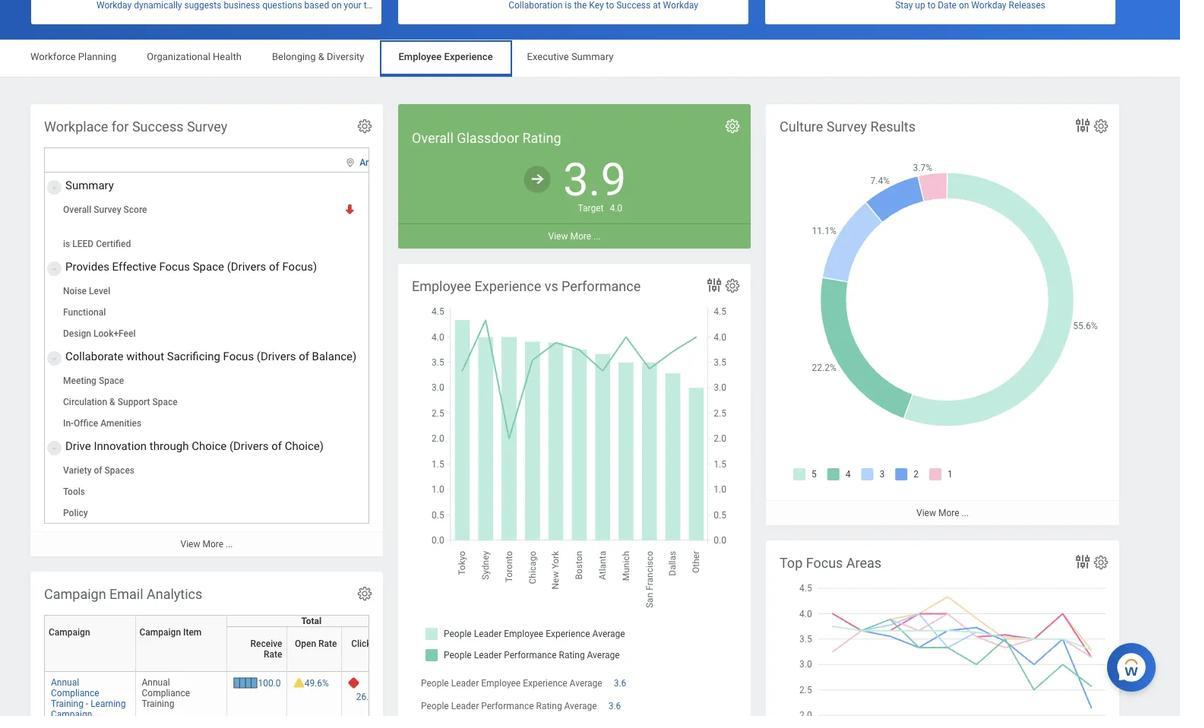 Task type: locate. For each thing, give the bounding box(es) containing it.
is leed certified
[[63, 239, 131, 249]]

of left balance)
[[299, 350, 309, 364]]

overall
[[412, 130, 454, 146], [63, 205, 91, 215]]

2 collapse image from the top
[[48, 350, 57, 368]]

1 vertical spatial average
[[565, 701, 597, 712]]

leed
[[72, 239, 94, 249]]

total
[[301, 616, 322, 627]]

campaign left email
[[44, 586, 106, 602]]

4 9 from the top
[[427, 508, 432, 519]]

view for culture survey results
[[917, 508, 937, 519]]

9 for meeting space
[[427, 376, 432, 386]]

1 vertical spatial employee
[[412, 278, 471, 294]]

target
[[578, 203, 604, 213]]

3.6 button
[[614, 678, 629, 690], [609, 700, 624, 713]]

amsterdam
[[360, 157, 407, 168]]

... inside culture survey results element
[[962, 508, 969, 519]]

1 vertical spatial view
[[917, 508, 937, 519]]

2 horizontal spatial ...
[[962, 508, 969, 519]]

view more ... link inside workplace for success survey element
[[30, 532, 383, 557]]

100.0% button
[[258, 678, 290, 690]]

employee for employee experience
[[399, 51, 442, 62]]

executive summary
[[527, 51, 614, 62]]

configure campaign email analytics image
[[357, 585, 373, 602]]

0 horizontal spatial more
[[203, 539, 224, 550]]

2 leader from the top
[[451, 701, 479, 712]]

0 horizontal spatial view
[[181, 539, 200, 550]]

view more ... inside workplace for success survey element
[[181, 539, 233, 550]]

configure image
[[725, 118, 741, 135]]

experience
[[444, 51, 493, 62], [475, 278, 542, 294], [523, 678, 568, 689]]

annual down the campaign item button
[[142, 678, 170, 688]]

drive
[[65, 440, 91, 453]]

experience for employee experience
[[444, 51, 493, 62]]

view more ... for culture survey results
[[917, 508, 969, 519]]

people leader performance rating average
[[421, 701, 597, 712]]

1 vertical spatial experience
[[475, 278, 542, 294]]

& left diversity
[[318, 51, 325, 62]]

compliance down the campaign item button
[[142, 688, 190, 699]]

more inside culture survey results element
[[939, 508, 960, 519]]

survey left score
[[94, 205, 121, 215]]

0 horizontal spatial rate
[[264, 649, 282, 660]]

tab list
[[15, 40, 1166, 77]]

rate up 100.0% on the left bottom of page
[[264, 649, 282, 660]]

noise level
[[63, 286, 110, 297]]

office
[[74, 418, 98, 429]]

0 vertical spatial ...
[[594, 231, 601, 242]]

0 vertical spatial overall
[[412, 130, 454, 146]]

1 vertical spatial view more ...
[[917, 508, 969, 519]]

of
[[269, 260, 280, 274], [299, 350, 309, 364], [272, 440, 282, 453], [94, 465, 102, 476]]

2 vertical spatial employee
[[481, 678, 521, 689]]

people for people leader employee experience average
[[421, 678, 449, 689]]

0 vertical spatial 3.6 button
[[614, 678, 629, 690]]

of for focus)
[[269, 260, 280, 274]]

2 horizontal spatial rate
[[374, 639, 392, 649]]

collapse image for drive innovation through choice (drivers of choice)
[[48, 440, 57, 458]]

collapse image left the 'drive'
[[48, 440, 57, 458]]

1 vertical spatial 3.6
[[609, 701, 621, 712]]

1 vertical spatial space
[[99, 376, 124, 386]]

campaign down campaign button
[[51, 709, 92, 716]]

1 training from the left
[[51, 699, 84, 709]]

policy
[[63, 508, 88, 519]]

1 horizontal spatial focus
[[223, 350, 254, 364]]

collaborate without sacrificing focus (drivers of balance)
[[65, 350, 357, 364]]

100.0%
[[258, 678, 288, 689]]

0 vertical spatial people
[[421, 678, 449, 689]]

collapse image left provides
[[48, 260, 57, 278]]

space right support
[[152, 397, 178, 408]]

0 horizontal spatial annual
[[51, 678, 79, 688]]

campaign up annual compliance training - learning campaign link
[[49, 627, 90, 638]]

focus
[[159, 260, 190, 274], [223, 350, 254, 364], [806, 555, 843, 571]]

&
[[318, 51, 325, 62], [110, 397, 115, 408]]

2 vertical spatial space
[[152, 397, 178, 408]]

compliance
[[51, 688, 99, 699], [142, 688, 190, 699]]

2 vertical spatial (drivers
[[230, 440, 269, 453]]

employee experience vs performance
[[412, 278, 641, 294]]

1 horizontal spatial view
[[549, 231, 568, 242]]

& for belonging
[[318, 51, 325, 62]]

more
[[571, 231, 592, 242], [939, 508, 960, 519], [203, 539, 224, 550]]

effective
[[112, 260, 156, 274]]

0 horizontal spatial compliance
[[51, 688, 99, 699]]

1 horizontal spatial overall
[[412, 130, 454, 146]]

campaign email analytics element
[[30, 572, 396, 716]]

1 horizontal spatial view more ... link
[[398, 223, 751, 249]]

2 vertical spatial focus
[[806, 555, 843, 571]]

1 leader from the top
[[451, 678, 479, 689]]

1 vertical spatial more
[[939, 508, 960, 519]]

rate right open
[[319, 639, 337, 649]]

employee experience
[[399, 51, 493, 62]]

campaign left "item"
[[140, 627, 181, 638]]

certified
[[96, 239, 131, 249]]

(drivers left balance)
[[257, 350, 296, 364]]

2 horizontal spatial view
[[917, 508, 937, 519]]

& inside tab list
[[318, 51, 325, 62]]

rate inside button
[[319, 639, 337, 649]]

1 vertical spatial &
[[110, 397, 115, 408]]

0 vertical spatial space
[[193, 260, 224, 274]]

3 9 from the top
[[427, 376, 432, 386]]

3.9 target 4.0
[[563, 153, 627, 213]]

1 horizontal spatial view more ...
[[549, 231, 601, 242]]

1 horizontal spatial rate
[[319, 639, 337, 649]]

configure employee experience vs performance image
[[725, 278, 741, 294]]

1 collapse image from the top
[[48, 260, 57, 278]]

0 vertical spatial &
[[318, 51, 325, 62]]

view for workplace for success survey
[[181, 539, 200, 550]]

1 annual from the left
[[51, 678, 79, 688]]

variety of spaces
[[63, 465, 135, 476]]

(drivers right choice at bottom
[[230, 440, 269, 453]]

of for balance)
[[299, 350, 309, 364]]

configure and view chart data image
[[706, 276, 724, 294]]

1 vertical spatial rating
[[536, 701, 562, 712]]

leader for employee
[[451, 678, 479, 689]]

1 vertical spatial view more ... link
[[766, 500, 1120, 526]]

view
[[549, 231, 568, 242], [917, 508, 937, 519], [181, 539, 200, 550]]

in-
[[63, 418, 74, 429]]

campaign inside campaign button
[[49, 627, 90, 638]]

rate
[[319, 639, 337, 649], [374, 639, 392, 649], [264, 649, 282, 660]]

survey right culture
[[827, 119, 868, 135]]

1 collapse image from the top
[[48, 179, 57, 197]]

1 horizontal spatial annual
[[142, 678, 170, 688]]

2 vertical spatial view more ... link
[[30, 532, 383, 557]]

1 vertical spatial collapse image
[[48, 350, 57, 368]]

compliance down campaign button
[[51, 688, 99, 699]]

support
[[118, 397, 150, 408]]

1 vertical spatial (drivers
[[257, 350, 296, 364]]

(drivers
[[227, 260, 266, 274], [257, 350, 296, 364], [230, 440, 269, 453]]

view more ... link
[[398, 223, 751, 249], [766, 500, 1120, 526], [30, 532, 383, 557]]

collapse image
[[48, 260, 57, 278], [48, 440, 57, 458]]

compliance for annual compliance training - learning campaign
[[51, 688, 99, 699]]

collapse image down workplace
[[48, 179, 57, 197]]

1 horizontal spatial space
[[152, 397, 178, 408]]

drive innovation through choice (drivers of choice)
[[65, 440, 324, 453]]

2 vertical spatial more
[[203, 539, 224, 550]]

space right effective
[[193, 260, 224, 274]]

9 for policy
[[427, 508, 432, 519]]

2 compliance from the left
[[142, 688, 190, 699]]

average
[[570, 678, 603, 689], [565, 701, 597, 712]]

2 horizontal spatial more
[[939, 508, 960, 519]]

configure and view chart data image left the configure culture survey results image
[[1074, 116, 1093, 135]]

campaign for campaign email analytics
[[44, 586, 106, 602]]

2 annual from the left
[[142, 678, 170, 688]]

of left choice)
[[272, 440, 282, 453]]

1 vertical spatial ...
[[962, 508, 969, 519]]

of left 'focus)'
[[269, 260, 280, 274]]

1 vertical spatial overall
[[63, 205, 91, 215]]

2 horizontal spatial view more ...
[[917, 508, 969, 519]]

training
[[51, 699, 84, 709], [142, 699, 174, 709]]

workforce planning
[[30, 51, 117, 62]]

space for support
[[152, 397, 178, 408]]

(drivers for focus
[[257, 350, 296, 364]]

collapse image
[[48, 179, 57, 197], [48, 350, 57, 368]]

0 vertical spatial more
[[571, 231, 592, 242]]

0 vertical spatial employee
[[399, 51, 442, 62]]

9
[[427, 307, 432, 318], [427, 329, 432, 339], [427, 376, 432, 386], [427, 508, 432, 519]]

view more ...
[[549, 231, 601, 242], [917, 508, 969, 519], [181, 539, 233, 550]]

overall left glassdoor
[[412, 130, 454, 146]]

summary up overall survey score
[[65, 179, 114, 192]]

performance down people leader employee experience average
[[481, 701, 534, 712]]

configure and view chart data image
[[1074, 116, 1093, 135], [1074, 553, 1093, 571]]

rate inside receive rate
[[264, 649, 282, 660]]

1 configure and view chart data image from the top
[[1074, 116, 1093, 135]]

49.6%
[[305, 678, 329, 689]]

1 9 from the top
[[427, 307, 432, 318]]

-
[[86, 699, 88, 709]]

focus right sacrificing at the left of page
[[223, 350, 254, 364]]

space
[[193, 260, 224, 274], [99, 376, 124, 386], [152, 397, 178, 408]]

... inside workplace for success survey element
[[226, 539, 233, 550]]

0 vertical spatial configure and view chart data image
[[1074, 116, 1093, 135]]

campaign
[[44, 586, 106, 602], [49, 627, 90, 638], [140, 627, 181, 638], [51, 709, 92, 716]]

organizational health
[[147, 51, 242, 62]]

3.6
[[614, 678, 627, 689], [609, 701, 621, 712]]

view more ... inside culture survey results element
[[917, 508, 969, 519]]

campaign inside the campaign item button
[[140, 627, 181, 638]]

0 horizontal spatial overall
[[63, 205, 91, 215]]

0 vertical spatial focus
[[159, 260, 190, 274]]

average for people leader employee experience average
[[570, 678, 603, 689]]

0 vertical spatial performance
[[562, 278, 641, 294]]

3.6 button for people leader performance rating average
[[609, 700, 624, 713]]

1 horizontal spatial summary
[[572, 51, 614, 62]]

0 vertical spatial view more ... link
[[398, 223, 751, 249]]

compliance inside annual compliance training - learning campaign
[[51, 688, 99, 699]]

1 vertical spatial configure and view chart data image
[[1074, 553, 1093, 571]]

2 vertical spatial experience
[[523, 678, 568, 689]]

training left -
[[51, 699, 84, 709]]

0 vertical spatial view more ...
[[549, 231, 601, 242]]

(drivers left 'focus)'
[[227, 260, 266, 274]]

1 compliance from the left
[[51, 688, 99, 699]]

0 vertical spatial experience
[[444, 51, 493, 62]]

focus right effective
[[159, 260, 190, 274]]

1 vertical spatial focus
[[223, 350, 254, 364]]

more inside workplace for success survey element
[[203, 539, 224, 550]]

innovation
[[94, 440, 147, 453]]

receive rate button
[[231, 615, 292, 660]]

configure and view chart data image for results
[[1074, 116, 1093, 135]]

0 vertical spatial (drivers
[[227, 260, 266, 274]]

receive
[[251, 639, 282, 649]]

rating up neutral good image
[[523, 130, 562, 146]]

2 collapse image from the top
[[48, 440, 57, 458]]

0 vertical spatial collapse image
[[48, 179, 57, 197]]

focus right top
[[806, 555, 843, 571]]

success
[[132, 119, 184, 135]]

3.9
[[563, 153, 627, 207]]

overall inside workplace for success survey element
[[63, 205, 91, 215]]

1 vertical spatial 3.6 button
[[609, 700, 624, 713]]

... for workplace for success survey
[[226, 539, 233, 550]]

0 horizontal spatial performance
[[481, 701, 534, 712]]

employee for employee experience vs performance
[[412, 278, 471, 294]]

employee inside tab list
[[399, 51, 442, 62]]

training inside annual compliance training - learning campaign
[[51, 699, 84, 709]]

1 vertical spatial leader
[[451, 701, 479, 712]]

2 vertical spatial view
[[181, 539, 200, 550]]

location image
[[345, 157, 357, 168]]

overall up leed
[[63, 205, 91, 215]]

rating down people leader employee experience average
[[536, 701, 562, 712]]

& left support
[[110, 397, 115, 408]]

click rate
[[351, 639, 392, 649]]

& inside workplace for success survey element
[[110, 397, 115, 408]]

0 horizontal spatial survey
[[94, 205, 121, 215]]

compliance for annual compliance training
[[142, 688, 190, 699]]

performance right vs at the left top
[[562, 278, 641, 294]]

leader up people leader performance rating average
[[451, 678, 479, 689]]

people
[[421, 678, 449, 689], [421, 701, 449, 712]]

view inside workplace for success survey element
[[181, 539, 200, 550]]

annual down campaign button
[[51, 678, 79, 688]]

0 vertical spatial view
[[549, 231, 568, 242]]

0 horizontal spatial summary
[[65, 179, 114, 192]]

0 horizontal spatial view more ...
[[181, 539, 233, 550]]

2 9 from the top
[[427, 329, 432, 339]]

2 vertical spatial ...
[[226, 539, 233, 550]]

2 horizontal spatial space
[[193, 260, 224, 274]]

0 horizontal spatial &
[[110, 397, 115, 408]]

employee
[[399, 51, 442, 62], [412, 278, 471, 294], [481, 678, 521, 689]]

2 horizontal spatial view more ... link
[[766, 500, 1120, 526]]

more for workplace for success survey
[[203, 539, 224, 550]]

annual inside annual compliance training - learning campaign
[[51, 678, 79, 688]]

campaign inside annual compliance training - learning campaign
[[51, 709, 92, 716]]

deteriorating element
[[345, 204, 432, 216]]

belonging
[[272, 51, 316, 62]]

1 horizontal spatial training
[[142, 699, 174, 709]]

26.9%
[[356, 692, 381, 703]]

rate right click
[[374, 639, 392, 649]]

annual inside 'annual compliance training'
[[142, 678, 170, 688]]

0 vertical spatial leader
[[451, 678, 479, 689]]

training right learning
[[142, 699, 174, 709]]

2 configure and view chart data image from the top
[[1074, 553, 1093, 571]]

summary right the executive
[[572, 51, 614, 62]]

1 vertical spatial collapse image
[[48, 440, 57, 458]]

1 horizontal spatial &
[[318, 51, 325, 62]]

9 for functional
[[427, 307, 432, 318]]

1 people from the top
[[421, 678, 449, 689]]

experience for employee experience vs performance
[[475, 278, 542, 294]]

people for people leader performance rating average
[[421, 701, 449, 712]]

view more ... for workplace for success survey
[[181, 539, 233, 550]]

2 vertical spatial view more ...
[[181, 539, 233, 550]]

organizational
[[147, 51, 211, 62]]

survey for culture survey results
[[827, 119, 868, 135]]

0 horizontal spatial view more ... link
[[30, 532, 383, 557]]

for
[[112, 119, 129, 135]]

summary
[[572, 51, 614, 62], [65, 179, 114, 192]]

collapse image for provides effective focus space (drivers of focus)
[[48, 260, 57, 278]]

balance)
[[312, 350, 357, 364]]

0 horizontal spatial training
[[51, 699, 84, 709]]

space up circulation & support space
[[99, 376, 124, 386]]

leader for performance
[[451, 701, 479, 712]]

rating
[[523, 130, 562, 146], [536, 701, 562, 712]]

0 vertical spatial rating
[[523, 130, 562, 146]]

0 horizontal spatial ...
[[226, 539, 233, 550]]

0 vertical spatial collapse image
[[48, 260, 57, 278]]

1 horizontal spatial compliance
[[142, 688, 190, 699]]

configure and view chart data image left configure top focus areas image
[[1074, 553, 1093, 571]]

survey right success
[[187, 119, 228, 135]]

overall for overall glassdoor rating
[[412, 130, 454, 146]]

training inside 'annual compliance training'
[[142, 699, 174, 709]]

view more ... link for workplace for success survey
[[30, 532, 383, 557]]

2 training from the left
[[142, 699, 174, 709]]

configure culture survey results image
[[1093, 118, 1110, 135]]

performance
[[562, 278, 641, 294], [481, 701, 534, 712]]

2 people from the top
[[421, 701, 449, 712]]

2 horizontal spatial survey
[[827, 119, 868, 135]]

collapse image left collaborate
[[48, 350, 57, 368]]

3.6 for people leader performance rating average
[[609, 701, 621, 712]]

training for annual compliance training
[[142, 699, 174, 709]]

survey for overall survey score
[[94, 205, 121, 215]]

& for circulation
[[110, 397, 115, 408]]

item
[[183, 627, 202, 638]]

leader down people leader employee experience average
[[451, 701, 479, 712]]

0 vertical spatial 3.6
[[614, 678, 627, 689]]

1 vertical spatial people
[[421, 701, 449, 712]]

0 vertical spatial average
[[570, 678, 603, 689]]

1 vertical spatial summary
[[65, 179, 114, 192]]

top focus areas element
[[766, 541, 1120, 716]]

view inside culture survey results element
[[917, 508, 937, 519]]



Task type: describe. For each thing, give the bounding box(es) containing it.
functional
[[63, 307, 106, 318]]

1 horizontal spatial ...
[[594, 231, 601, 242]]

email
[[110, 586, 143, 602]]

rate for receive rate
[[264, 649, 282, 660]]

configure top focus areas image
[[1093, 554, 1110, 571]]

top
[[780, 555, 803, 571]]

campaign for campaign
[[49, 627, 90, 638]]

summary inside workplace for success survey element
[[65, 179, 114, 192]]

0 vertical spatial summary
[[572, 51, 614, 62]]

design look+feel
[[63, 329, 136, 339]]

circulation & support space
[[63, 397, 178, 408]]

1 vertical spatial performance
[[481, 701, 534, 712]]

focus)
[[282, 260, 317, 274]]

view more ... link for culture survey results
[[766, 500, 1120, 526]]

annual compliance training
[[142, 678, 190, 709]]

campaign item
[[140, 627, 202, 638]]

click
[[351, 639, 372, 649]]

results
[[871, 119, 916, 135]]

top focus areas
[[780, 555, 882, 571]]

workplace
[[44, 119, 108, 135]]

deteriorating image
[[345, 204, 356, 215]]

health
[[213, 51, 242, 62]]

analytics
[[147, 586, 203, 602]]

average for people leader performance rating average
[[565, 701, 597, 712]]

collapse image for collaborate without sacrificing focus (drivers of balance)
[[48, 350, 57, 368]]

2 horizontal spatial focus
[[806, 555, 843, 571]]

learning
[[91, 699, 126, 709]]

belonging & diversity
[[272, 51, 365, 62]]

1 horizontal spatial more
[[571, 231, 592, 242]]

is
[[63, 239, 70, 249]]

overall glassdoor rating
[[412, 130, 562, 146]]

workplace for success survey element
[[30, 104, 1181, 557]]

26.9% button
[[356, 691, 383, 703]]

people leader employee experience average
[[421, 678, 603, 689]]

annual for annual compliance training - learning campaign
[[51, 678, 79, 688]]

without
[[126, 350, 164, 364]]

sacrificing
[[167, 350, 220, 364]]

click rate button
[[346, 639, 392, 649]]

planning
[[78, 51, 117, 62]]

open rate button
[[291, 615, 347, 660]]

employee experience vs performance element
[[398, 264, 751, 716]]

7
[[427, 286, 432, 297]]

receive rate
[[251, 639, 282, 660]]

of right variety
[[94, 465, 102, 476]]

choice
[[192, 440, 227, 453]]

0 horizontal spatial focus
[[159, 260, 190, 274]]

design
[[63, 329, 91, 339]]

variety
[[63, 465, 92, 476]]

spaces
[[105, 465, 135, 476]]

campaign email analytics
[[44, 586, 203, 602]]

more for culture survey results
[[939, 508, 960, 519]]

annual compliance training - learning campaign
[[51, 678, 126, 716]]

annual compliance training - learning campaign link
[[51, 675, 126, 716]]

collaborate
[[65, 350, 124, 364]]

0 horizontal spatial space
[[99, 376, 124, 386]]

configure and view chart data image for areas
[[1074, 553, 1093, 571]]

through
[[150, 440, 189, 453]]

vs
[[545, 278, 559, 294]]

1 horizontal spatial survey
[[187, 119, 228, 135]]

tools
[[63, 487, 85, 497]]

amenities
[[101, 418, 142, 429]]

campaign button
[[49, 615, 141, 671]]

configure workplace for success survey image
[[357, 118, 373, 135]]

executive
[[527, 51, 569, 62]]

training for annual compliance training - learning campaign
[[51, 699, 84, 709]]

campaign item button
[[140, 615, 232, 671]]

(drivers for space
[[227, 260, 266, 274]]

rating inside employee experience vs performance element
[[536, 701, 562, 712]]

1 horizontal spatial performance
[[562, 278, 641, 294]]

in-office amenities
[[63, 418, 142, 429]]

circulation
[[63, 397, 107, 408]]

culture
[[780, 119, 824, 135]]

rate for open rate
[[319, 639, 337, 649]]

glassdoor
[[457, 130, 519, 146]]

overall for overall survey score
[[63, 205, 91, 215]]

open rate
[[295, 639, 337, 649]]

space for focus
[[193, 260, 224, 274]]

collapse image for summary
[[48, 179, 57, 197]]

4.0
[[610, 203, 623, 213]]

(drivers for choice
[[230, 440, 269, 453]]

provides
[[65, 260, 109, 274]]

culture survey results
[[780, 119, 916, 135]]

look+feel
[[94, 329, 136, 339]]

culture survey results element
[[766, 104, 1120, 526]]

campaign for campaign item
[[140, 627, 181, 638]]

3.6 for people leader employee experience average
[[614, 678, 627, 689]]

workplace for success survey
[[44, 119, 228, 135]]

meeting
[[63, 376, 97, 386]]

amsterdam link
[[360, 154, 407, 168]]

open
[[295, 639, 316, 649]]

workforce
[[30, 51, 76, 62]]

overall survey score
[[63, 205, 147, 215]]

level
[[89, 286, 110, 297]]

neutral good image
[[523, 165, 552, 194]]

diversity
[[327, 51, 365, 62]]

rate for click rate
[[374, 639, 392, 649]]

... for culture survey results
[[962, 508, 969, 519]]

annual for annual compliance training
[[142, 678, 170, 688]]

9 for design look+feel
[[427, 329, 432, 339]]

annual compliance training element
[[142, 675, 190, 709]]

meeting space
[[63, 376, 124, 386]]

noise
[[63, 286, 87, 297]]

of for choice)
[[272, 440, 282, 453]]

areas
[[847, 555, 882, 571]]

tab list containing workforce planning
[[15, 40, 1166, 77]]

provides effective focus space (drivers of focus)
[[65, 260, 317, 274]]

choice)
[[285, 440, 324, 453]]

3.6 button for people leader employee experience average
[[614, 678, 629, 690]]

score
[[124, 205, 147, 215]]

49.6% button
[[305, 678, 331, 690]]



Task type: vqa. For each thing, say whether or not it's contained in the screenshot.
list
no



